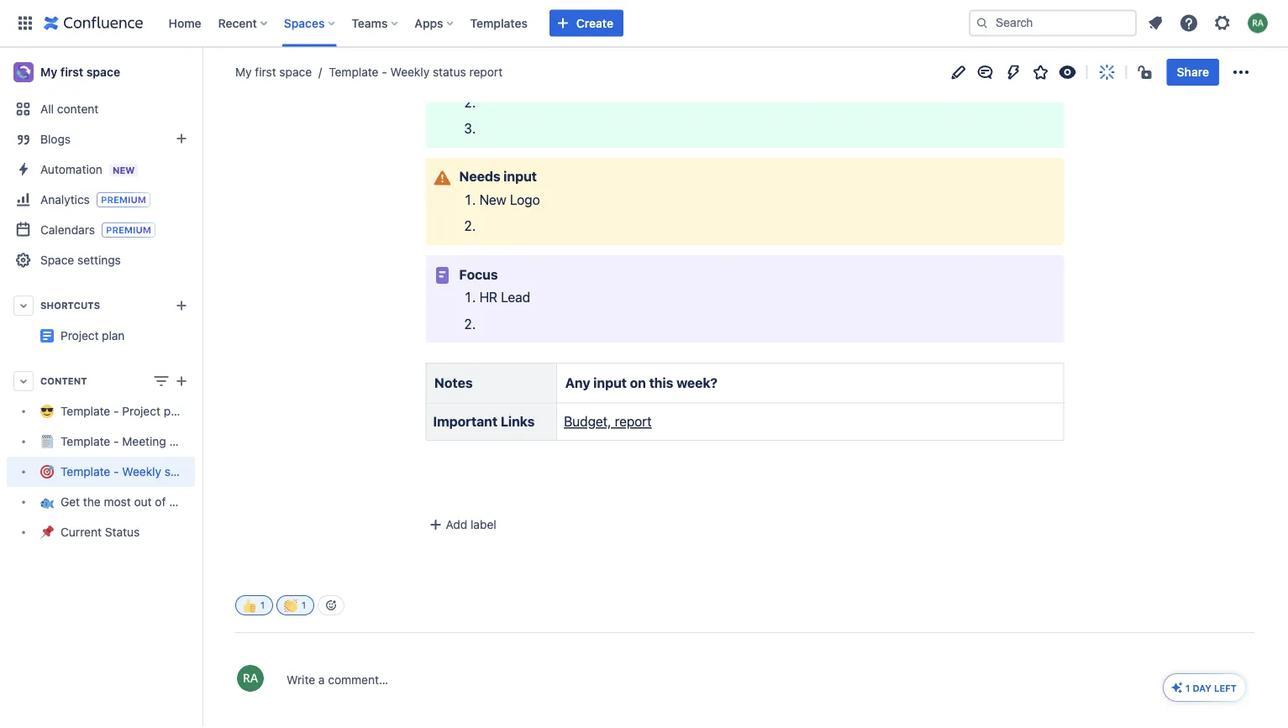 Task type: vqa. For each thing, say whether or not it's contained in the screenshot.
default option
no



Task type: describe. For each thing, give the bounding box(es) containing it.
new for new
[[113, 165, 135, 176]]

calendars
[[40, 223, 95, 237]]

home
[[168, 16, 201, 30]]

all content link
[[7, 94, 195, 124]]

template - weekly status report inside space element
[[61, 465, 234, 479]]

- down "teams" dropdown button
[[382, 65, 387, 79]]

0 vertical spatial template - weekly status report link
[[312, 64, 503, 81]]

any
[[565, 375, 590, 391]]

space settings
[[40, 253, 121, 267]]

space settings link
[[7, 245, 195, 276]]

1 horizontal spatial my first space link
[[235, 64, 312, 81]]

template - project plan
[[61, 405, 187, 418]]

template for template - project plan link
[[61, 405, 110, 418]]

a
[[318, 674, 325, 687]]

add
[[446, 518, 467, 532]]

change view image
[[151, 371, 171, 392]]

get the most out of your team space link
[[7, 487, 259, 518]]

2 my first space from the left
[[235, 65, 312, 79]]

add shortcut image
[[171, 296, 192, 316]]

recent button
[[213, 10, 274, 37]]

needs
[[459, 169, 500, 185]]

on
[[630, 375, 646, 391]]

no restrictions image
[[1137, 62, 1157, 82]]

important
[[433, 414, 498, 430]]

1 day left
[[1186, 683, 1237, 694]]

calendars link
[[7, 215, 195, 245]]

hr
[[479, 289, 498, 305]]

new logo
[[479, 192, 540, 208]]

kick
[[515, 68, 539, 84]]

sales
[[479, 68, 512, 84]]

spaces
[[284, 16, 325, 30]]

premium image for calendars
[[102, 223, 155, 238]]

project for project plan link over change view image
[[195, 322, 233, 336]]

template - meeting notes
[[61, 435, 200, 449]]

ruby anderson image
[[237, 666, 264, 692]]

of
[[155, 495, 166, 509]]

project plan link down shortcuts dropdown button
[[61, 329, 125, 343]]

add label
[[446, 518, 496, 532]]

win
[[459, 45, 484, 60]]

1 for 2nd the 1 button
[[301, 600, 307, 611]]

out
[[134, 495, 152, 509]]

panel success image
[[432, 44, 453, 64]]

templates link
[[465, 10, 533, 37]]

collapse sidebar image
[[183, 55, 220, 89]]

banner containing home
[[0, 0, 1288, 47]]

templates
[[470, 16, 528, 30]]

notes
[[169, 435, 200, 449]]

stop watching image
[[1058, 62, 1078, 82]]

recent
[[218, 16, 257, 30]]

budget, report
[[564, 414, 652, 430]]

content
[[57, 102, 99, 116]]

this
[[649, 375, 673, 391]]

left
[[1214, 683, 1237, 694]]

important links
[[433, 414, 535, 430]]

help icon image
[[1179, 13, 1199, 33]]

1 inside dropdown button
[[1186, 683, 1190, 694]]

project for project plan link underneath shortcuts dropdown button
[[61, 329, 99, 343]]

template down 'teams'
[[329, 65, 379, 79]]

notes
[[434, 375, 473, 391]]

share
[[1177, 65, 1209, 79]]

apps
[[415, 16, 443, 30]]

off
[[543, 68, 560, 84]]

shortcuts
[[40, 300, 100, 311]]

tree inside space element
[[7, 397, 259, 548]]

search image
[[976, 16, 989, 30]]

2 horizontal spatial space
[[279, 65, 312, 79]]

more actions image
[[1231, 62, 1251, 82]]

team
[[196, 495, 223, 509]]

my inside space element
[[40, 65, 57, 79]]

1 horizontal spatial weekly
[[390, 65, 430, 79]]

settings icon image
[[1213, 13, 1233, 33]]

any input on this week?
[[565, 375, 718, 391]]

write a comment…
[[287, 674, 388, 687]]

share button
[[1167, 59, 1219, 86]]

teams button
[[347, 10, 405, 37]]

create button
[[549, 10, 624, 37]]

2 horizontal spatial report
[[615, 414, 652, 430]]

input for needs
[[504, 169, 537, 185]]

plan for project plan link underneath shortcuts dropdown button
[[102, 329, 125, 343]]

the
[[83, 495, 101, 509]]

star image
[[1031, 62, 1051, 82]]

current status
[[61, 526, 140, 539]]

premium icon image
[[1171, 682, 1184, 695]]

panel warning image
[[432, 168, 453, 188]]

spaces button
[[279, 10, 341, 37]]



Task type: locate. For each thing, give the bounding box(es) containing it.
appswitcher icon image
[[15, 13, 35, 33]]

premium image up the calendars link
[[96, 192, 150, 208]]

1 day left button
[[1164, 675, 1245, 702]]

my first space link down recent dropdown button
[[235, 64, 312, 81]]

0 horizontal spatial status
[[165, 465, 198, 479]]

1 vertical spatial premium image
[[102, 223, 155, 238]]

0 horizontal spatial project
[[61, 329, 99, 343]]

1 my first space from the left
[[40, 65, 120, 79]]

premium image
[[96, 192, 150, 208], [102, 223, 155, 238]]

space up all content link
[[86, 65, 120, 79]]

hr lead
[[479, 289, 530, 305]]

blogs link
[[7, 124, 195, 155]]

2 my from the left
[[235, 65, 252, 79]]

status down panel success image on the left top of page
[[433, 65, 466, 79]]

template - weekly status report down panel success image on the left top of page
[[329, 65, 503, 79]]

input for any
[[593, 375, 627, 391]]

1 vertical spatial new
[[479, 192, 507, 208]]

1 horizontal spatial first
[[255, 65, 276, 79]]

0 vertical spatial template - weekly status report
[[329, 65, 503, 79]]

apps button
[[410, 10, 460, 37]]

- up 'most'
[[113, 465, 119, 479]]

shortcuts button
[[7, 291, 195, 321]]

sales kick off event!
[[479, 68, 600, 84]]

- inside 'link'
[[113, 435, 119, 449]]

- for template - weekly status report link inside space element
[[113, 465, 119, 479]]

logo
[[510, 192, 540, 208]]

template - weekly status report link inside space element
[[7, 457, 234, 487]]

my first space link up all content link
[[7, 55, 195, 89]]

1 button left add reaction icon on the bottom
[[276, 596, 314, 616]]

create a blog image
[[171, 129, 192, 149]]

meeting
[[122, 435, 166, 449]]

template - meeting notes link
[[7, 427, 200, 457]]

1 vertical spatial report
[[615, 414, 652, 430]]

get the most out of your team space
[[61, 495, 259, 509]]

0 horizontal spatial space
[[86, 65, 120, 79]]

1 vertical spatial template - weekly status report link
[[7, 457, 234, 487]]

all
[[40, 102, 54, 116]]

focus
[[459, 266, 498, 282]]

template down content dropdown button at bottom left
[[61, 405, 110, 418]]

premium image up space settings link on the top of page
[[102, 223, 155, 238]]

0 horizontal spatial plan
[[102, 329, 125, 343]]

my up all
[[40, 65, 57, 79]]

1 horizontal spatial project plan
[[195, 322, 260, 336]]

current
[[61, 526, 102, 539]]

analytics link
[[7, 185, 195, 215]]

0 horizontal spatial my
[[40, 65, 57, 79]]

my
[[40, 65, 57, 79], [235, 65, 252, 79]]

current status link
[[7, 518, 195, 548]]

1 horizontal spatial my first space
[[235, 65, 312, 79]]

template up "the"
[[61, 465, 110, 479]]

0 horizontal spatial first
[[60, 65, 83, 79]]

1 horizontal spatial 1
[[301, 600, 307, 611]]

1 horizontal spatial my
[[235, 65, 252, 79]]

- left meeting
[[113, 435, 119, 449]]

2 horizontal spatial plan
[[237, 322, 260, 336]]

report down win
[[469, 65, 503, 79]]

2 1 button from the left
[[276, 596, 314, 616]]

1 vertical spatial weekly
[[122, 465, 161, 479]]

2 first from the left
[[255, 65, 276, 79]]

blogs
[[40, 132, 71, 146]]

status up your
[[165, 465, 198, 479]]

banner
[[0, 0, 1288, 47]]

new down needs input
[[479, 192, 507, 208]]

automation
[[40, 162, 102, 176]]

lead
[[501, 289, 530, 305]]

status
[[105, 526, 140, 539]]

1 for 1st the 1 button from left
[[260, 600, 266, 611]]

0 vertical spatial weekly
[[390, 65, 430, 79]]

:thumbsup: image
[[243, 599, 256, 613], [243, 599, 256, 613]]

confluence image
[[44, 13, 143, 33], [44, 13, 143, 33]]

event!
[[563, 68, 600, 84]]

budget,
[[564, 414, 611, 430]]

plan inside project plan link
[[237, 322, 260, 336]]

plan for project plan link over change view image
[[237, 322, 260, 336]]

1 vertical spatial input
[[593, 375, 627, 391]]

plan
[[237, 322, 260, 336], [102, 329, 125, 343], [164, 405, 187, 418]]

home link
[[163, 10, 206, 37]]

1 horizontal spatial template - weekly status report link
[[312, 64, 503, 81]]

project plan link up change view image
[[7, 321, 260, 351]]

analytics
[[40, 192, 90, 206]]

template
[[329, 65, 379, 79], [61, 405, 110, 418], [61, 435, 110, 449], [61, 465, 110, 479]]

1 horizontal spatial space
[[227, 495, 259, 509]]

template - weekly status report link down apps
[[312, 64, 503, 81]]

all content
[[40, 102, 99, 116]]

global element
[[10, 0, 966, 47]]

weekly up out
[[122, 465, 161, 479]]

your profile and preferences image
[[1248, 13, 1268, 33]]

needs input
[[459, 169, 537, 185]]

1 vertical spatial template - weekly status report
[[61, 465, 234, 479]]

my first space up the content on the top of page
[[40, 65, 120, 79]]

Search field
[[969, 10, 1137, 37]]

comment…
[[328, 674, 388, 687]]

1 vertical spatial status
[[165, 465, 198, 479]]

label
[[471, 518, 496, 532]]

1 button
[[235, 596, 273, 616], [276, 596, 314, 616]]

template - weekly status report link up 'most'
[[7, 457, 234, 487]]

week?
[[677, 375, 718, 391]]

0 horizontal spatial template - weekly status report link
[[7, 457, 234, 487]]

get
[[61, 495, 80, 509]]

template for template - meeting notes 'link' on the bottom
[[61, 435, 110, 449]]

template - project plan link
[[7, 397, 195, 427]]

status inside space element
[[165, 465, 198, 479]]

weekly
[[390, 65, 430, 79], [122, 465, 161, 479]]

space
[[86, 65, 120, 79], [279, 65, 312, 79], [227, 495, 259, 509]]

space
[[40, 253, 74, 267]]

template inside template - meeting notes 'link'
[[61, 435, 110, 449]]

teams
[[352, 16, 388, 30]]

first inside space element
[[60, 65, 83, 79]]

template - weekly status report
[[329, 65, 503, 79], [61, 465, 234, 479]]

1 first from the left
[[60, 65, 83, 79]]

my first space inside space element
[[40, 65, 120, 79]]

template - project plan image
[[40, 329, 54, 343]]

premium image for analytics
[[96, 192, 150, 208]]

day
[[1193, 683, 1212, 694]]

0 horizontal spatial my first space
[[40, 65, 120, 79]]

2 horizontal spatial 1
[[1186, 683, 1190, 694]]

tree containing template - project plan
[[7, 397, 259, 548]]

template for template - weekly status report link inside space element
[[61, 465, 110, 479]]

automation menu button icon image
[[1004, 62, 1024, 82]]

0 horizontal spatial input
[[504, 169, 537, 185]]

- for template - meeting notes 'link' on the bottom
[[113, 435, 119, 449]]

0 horizontal spatial 1
[[260, 600, 266, 611]]

weekly down apps
[[390, 65, 430, 79]]

tree
[[7, 397, 259, 548]]

first
[[60, 65, 83, 79], [255, 65, 276, 79]]

create content image
[[171, 371, 192, 392]]

space down spaces in the left of the page
[[279, 65, 312, 79]]

links
[[501, 414, 535, 430]]

new for new logo
[[479, 192, 507, 208]]

my first space
[[40, 65, 120, 79], [235, 65, 312, 79]]

1 horizontal spatial new
[[479, 192, 507, 208]]

new up analytics link on the top
[[113, 165, 135, 176]]

- up template - meeting notes 'link' on the bottom
[[113, 405, 119, 418]]

report
[[469, 65, 503, 79], [615, 414, 652, 430], [201, 465, 234, 479]]

Add label text field
[[424, 517, 555, 534]]

plan inside template - project plan link
[[164, 405, 187, 418]]

content button
[[7, 366, 195, 397]]

1 horizontal spatial template - weekly status report
[[329, 65, 503, 79]]

report up team
[[201, 465, 234, 479]]

your
[[169, 495, 193, 509]]

0 vertical spatial status
[[433, 65, 466, 79]]

0 horizontal spatial my first space link
[[7, 55, 195, 89]]

1 my from the left
[[40, 65, 57, 79]]

0 horizontal spatial new
[[113, 165, 135, 176]]

new inside space element
[[113, 165, 135, 176]]

template - weekly status report down meeting
[[61, 465, 234, 479]]

project
[[195, 322, 233, 336], [61, 329, 99, 343], [122, 405, 161, 418]]

1 horizontal spatial 1 button
[[276, 596, 314, 616]]

first down recent dropdown button
[[255, 65, 276, 79]]

0 vertical spatial new
[[113, 165, 135, 176]]

report down 'on' in the bottom of the page
[[615, 414, 652, 430]]

input left 'on' in the bottom of the page
[[593, 375, 627, 391]]

0 horizontal spatial project plan
[[61, 329, 125, 343]]

0 horizontal spatial report
[[201, 465, 234, 479]]

1 horizontal spatial input
[[593, 375, 627, 391]]

template - weekly status report link
[[312, 64, 503, 81], [7, 457, 234, 487]]

write a comment… button
[[278, 664, 1255, 697]]

1 horizontal spatial status
[[433, 65, 466, 79]]

quick summary image
[[1097, 62, 1117, 82]]

0 horizontal spatial template - weekly status report
[[61, 465, 234, 479]]

edit this page image
[[948, 62, 969, 82]]

input up logo
[[504, 169, 537, 185]]

0 vertical spatial report
[[469, 65, 503, 79]]

my first space down recent dropdown button
[[235, 65, 312, 79]]

report inside space element
[[201, 465, 234, 479]]

1
[[260, 600, 266, 611], [301, 600, 307, 611], [1186, 683, 1190, 694]]

content
[[40, 376, 87, 387]]

my first space link
[[7, 55, 195, 89], [235, 64, 312, 81]]

1 horizontal spatial project
[[122, 405, 161, 418]]

add reaction image
[[324, 599, 338, 613]]

template inside template - project plan link
[[61, 405, 110, 418]]

0 vertical spatial premium image
[[96, 192, 150, 208]]

premium image inside the calendars link
[[102, 223, 155, 238]]

2 horizontal spatial project
[[195, 322, 233, 336]]

my right collapse sidebar icon
[[235, 65, 252, 79]]

notification icon image
[[1145, 13, 1166, 33]]

settings
[[77, 253, 121, 267]]

1 button up ruby anderson 'icon'
[[235, 596, 273, 616]]

0 horizontal spatial weekly
[[122, 465, 161, 479]]

1 1 button from the left
[[235, 596, 273, 616]]

write
[[287, 674, 315, 687]]

0 vertical spatial input
[[504, 169, 537, 185]]

space right team
[[227, 495, 259, 509]]

most
[[104, 495, 131, 509]]

space element
[[0, 47, 260, 728]]

- for template - project plan link
[[113, 405, 119, 418]]

:clap: image
[[284, 599, 297, 613], [284, 599, 297, 613]]

premium image inside analytics link
[[96, 192, 150, 208]]

0 horizontal spatial 1 button
[[235, 596, 273, 616]]

1 horizontal spatial report
[[469, 65, 503, 79]]

2 vertical spatial report
[[201, 465, 234, 479]]

first up all content
[[60, 65, 83, 79]]

create
[[576, 16, 613, 30]]

panel note image
[[432, 266, 453, 286]]

weekly inside tree
[[122, 465, 161, 479]]

-
[[382, 65, 387, 79], [113, 405, 119, 418], [113, 435, 119, 449], [113, 465, 119, 479]]

template down template - project plan link
[[61, 435, 110, 449]]

1 horizontal spatial plan
[[164, 405, 187, 418]]



